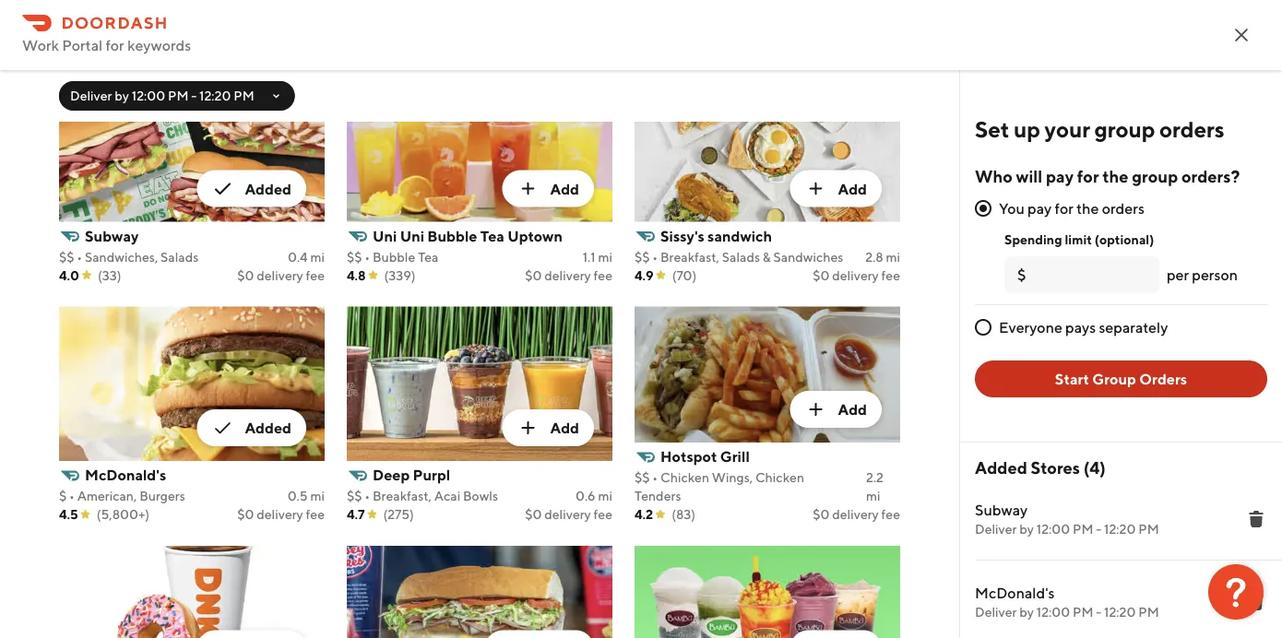 Task type: vqa. For each thing, say whether or not it's contained in the screenshot.
Scroll Menu Navigation Left ICON
no



Task type: describe. For each thing, give the bounding box(es) containing it.
burgers
[[139, 489, 185, 504]]

start group orders button
[[975, 361, 1268, 398]]

4.7
[[347, 507, 365, 522]]

- for mcdonald's
[[1097, 605, 1102, 620]]

12:20 for mcdonald's
[[1105, 605, 1136, 620]]

10
[[1062, 151, 1086, 177]]

0.6
[[576, 489, 596, 504]]

sissy's sandwich
[[661, 227, 773, 245]]

2 chicken from the left
[[756, 470, 805, 485]]

added button for mcdonald's
[[197, 410, 306, 447]]

delivery for mcdonald's
[[257, 507, 303, 522]]

12:10 inside sissy's sandwich available at 12:10 pm, mon, nov 6
[[602, 608, 628, 621]]

hotspot grill available at 12:10 pm, mon, nov 6
[[540, 373, 679, 424]]

billing history link
[[0, 437, 295, 473]]

delete group order entry image for 8
[[834, 331, 849, 346]]

tue,
[[827, 394, 848, 407]]

7 inside deep purpl available at 12:10 pm, tue, nov 7
[[737, 411, 743, 424]]

orders for you pay for the orders
[[1103, 200, 1145, 217]]

mon
[[391, 155, 422, 173]]

delivery for uni uni bubble tea uptown
[[545, 268, 591, 283]]

by for subway
[[1020, 522, 1034, 537]]

mi for deep purpl
[[598, 489, 613, 504]]

to
[[79, 528, 93, 546]]

0.6 mi
[[576, 489, 613, 504]]

pays
[[1066, 319, 1097, 336]]

add button for uni uni bubble tea uptown
[[502, 170, 594, 207]]

employees
[[55, 324, 129, 342]]

3 order from the left
[[786, 216, 822, 232]]

$0 for hotspot grill
[[813, 507, 830, 522]]

stores
[[1031, 458, 1081, 478]]

4 new order from the left
[[930, 216, 996, 232]]

(70)
[[672, 268, 697, 283]]

2 order from the left
[[612, 216, 648, 232]]

mon, for grill
[[653, 394, 679, 407]]

4.2
[[635, 507, 654, 522]]

employees link
[[0, 315, 295, 352]]

deep purpl image
[[714, 250, 864, 361]]

nov inside sissy's sandwich available at 12:10 pm, mon, nov 6
[[540, 625, 561, 638]]

keywords for deliver by 12:00 pm - 12:20 pm
[[127, 36, 191, 54]]

at for 7
[[590, 394, 600, 407]]

dashpass for work link
[[0, 192, 295, 229]]

$0 delivery fee for uni uni bubble tea uptown
[[525, 268, 613, 283]]

$$ for uni uni bubble tea uptown
[[347, 249, 362, 264]]

separately
[[1099, 319, 1169, 336]]

9
[[888, 151, 901, 177]]

add button for deep purpl
[[502, 410, 594, 447]]

bowls
[[463, 489, 498, 504]]

deep for deep purpl available at 12:10 pm, tue, nov 7
[[714, 373, 751, 391]]

$0 delivery fee for hotspot grill
[[813, 507, 901, 522]]

methods
[[118, 406, 179, 423]]

mcdonald's for mcdonald's deliver by 12:00 pm - 12:20 pm
[[975, 585, 1055, 602]]

everyone pays separately
[[999, 319, 1169, 336]]

fee for sissy's sandwich
[[882, 268, 901, 283]]

1 vertical spatial group
[[1133, 166, 1179, 186]]

your
[[1045, 116, 1091, 142]]

1 order from the left
[[438, 216, 475, 232]]

(5,800+)
[[97, 507, 150, 522]]

0.5 mi
[[288, 489, 325, 504]]

2.8
[[866, 249, 884, 264]]

fee for hotspot grill
[[882, 507, 901, 522]]

• for deep purpl
[[365, 489, 370, 504]]

sissy's sandwich available at 12:10 pm, mon, nov 6
[[540, 587, 679, 638]]

fee for deep purpl
[[594, 507, 613, 522]]

12:20 inside popup button
[[199, 88, 231, 103]]

2.2 mi
[[867, 470, 884, 504]]

delete image
[[1246, 592, 1268, 614]]

sandwiches
[[774, 249, 844, 264]]

5 new from the left
[[1104, 216, 1131, 232]]

sandwich for sissy's sandwich available at 12:10 pm, mon, nov 6
[[587, 587, 652, 605]]

2.8 mi
[[866, 249, 901, 264]]

you pay for the orders
[[999, 200, 1145, 217]]

available for 8
[[714, 394, 761, 407]]

&
[[763, 249, 771, 264]]

available inside sissy's sandwich available at 12:10 pm, mon, nov 6
[[540, 608, 588, 621]]

5 order from the left
[[1134, 216, 1170, 232]]

expensed meals
[[55, 120, 165, 138]]

4.8
[[347, 268, 366, 283]]

added for subway
[[245, 180, 292, 197]]

work portal for keywords for (339)
[[22, 36, 191, 54]]

bubble for uni
[[428, 227, 478, 245]]

(275)
[[383, 507, 414, 522]]

1 uni from the left
[[373, 227, 397, 245]]

mon, for sandwich
[[653, 608, 679, 621]]

hotspot grill image
[[540, 250, 690, 361]]

group orders
[[55, 242, 150, 260]]

delivery for deep purpl
[[545, 507, 591, 522]]

breakfast, for deep
[[373, 489, 432, 504]]

12:20 for subway
[[1105, 522, 1136, 537]]

payment methods link
[[0, 396, 295, 433]]

pm, for 8
[[804, 394, 825, 407]]

mi for hotspot grill
[[867, 489, 881, 504]]

sissy's for sissy's sandwich available at 12:10 pm, mon, nov 6
[[540, 587, 584, 605]]

$0 for uni uni bubble tea uptown
[[525, 268, 542, 283]]

spending
[[1005, 232, 1063, 247]]

4 order from the left
[[960, 216, 996, 232]]

group inside button
[[1093, 371, 1137, 388]]

(339)
[[384, 268, 416, 283]]

0 vertical spatial 6
[[366, 151, 380, 177]]

at inside sissy's sandwich available at 12:10 pm, mon, nov 6
[[590, 608, 600, 621]]

$0 delivery fee for deep purpl
[[525, 507, 613, 522]]

4.5
[[59, 507, 78, 522]]

portal for (339)
[[62, 36, 103, 54]]

$$ • chicken wings, chicken tenders
[[635, 470, 805, 504]]

delivery for hotspot grill
[[833, 507, 879, 522]]

12:10 for 7
[[602, 394, 628, 407]]

deliver for mcdonald's
[[975, 605, 1017, 620]]

(optional)
[[1095, 232, 1155, 247]]

up
[[1014, 116, 1041, 142]]

0 vertical spatial pay
[[1046, 166, 1074, 186]]

you
[[999, 200, 1025, 217]]

grill for hotspot grill available at 12:10 pm, mon, nov 6
[[600, 373, 630, 391]]

per person
[[1167, 266, 1238, 284]]

add for uni uni bubble tea uptown
[[550, 180, 580, 197]]

who will pay for the group orders?
[[975, 166, 1241, 186]]

spending limit (optional)
[[1005, 232, 1155, 247]]

$$ • breakfast,  salads & sandwiches
[[635, 249, 844, 264]]

2 new order from the left
[[582, 216, 648, 232]]

start
[[1056, 371, 1090, 388]]

$0 for mcdonald's
[[237, 507, 254, 522]]

groups link
[[0, 355, 295, 392]]

add for sissy's sandwich
[[838, 180, 867, 197]]

acai
[[434, 489, 461, 504]]

4.9
[[635, 268, 654, 283]]

doordash.com
[[96, 528, 196, 546]]

pm, inside sissy's sandwich available at 12:10 pm, mon, nov 6
[[630, 608, 651, 621]]

(83)
[[672, 507, 696, 522]]

$$ • sandwiches, salads
[[59, 249, 199, 264]]

1 vertical spatial pay
[[1028, 200, 1052, 217]]

who
[[975, 166, 1013, 186]]

deliver by 12:00 pm - 12:20 pm button
[[59, 81, 295, 111]]

groups
[[55, 365, 105, 383]]

dashpass for work
[[55, 202, 181, 219]]

$$ • bubble tea
[[347, 249, 439, 264]]

expensed meals link
[[0, 111, 295, 148]]

1 vertical spatial the
[[1077, 200, 1100, 217]]

vouchers link
[[0, 151, 295, 188]]

limit
[[1065, 232, 1093, 247]]

12:00 for mcdonald's
[[1037, 605, 1071, 620]]

hotspot for hotspot grill
[[661, 448, 717, 466]]

2 vertical spatial added
[[975, 458, 1028, 478]]

added button for subway
[[197, 170, 306, 207]]

group orders link
[[0, 233, 295, 269]]

tea for $$ • bubble tea
[[418, 249, 439, 264]]

$0 delivery fee for subway
[[237, 268, 325, 283]]

4.0
[[59, 268, 79, 283]]

6 for sissy's
[[564, 625, 570, 638]]

$0 delivery fee for sissy's sandwich
[[813, 268, 901, 283]]

hotspot grill
[[661, 448, 750, 466]]

mi for uni uni bubble tea uptown
[[598, 249, 613, 264]]

6 for hotspot
[[564, 411, 570, 424]]

go to doordash.com
[[55, 528, 196, 546]]

wed
[[739, 155, 771, 173]]

dashpass
[[55, 202, 120, 219]]

12:00 inside popup button
[[132, 88, 165, 103]]

$0 for subway
[[237, 268, 254, 283]]



Task type: locate. For each thing, give the bounding box(es) containing it.
nov inside deep purpl available at 12:10 pm, tue, nov 7
[[714, 411, 735, 424]]

new order button down who
[[888, 209, 1038, 239]]

mi down 2.2
[[867, 489, 881, 504]]

1 vertical spatial sandwich
[[587, 587, 652, 605]]

1 vertical spatial orders
[[1140, 371, 1188, 388]]

group up 4.0
[[55, 242, 99, 260]]

1 horizontal spatial sandwich
[[708, 227, 773, 245]]

home link
[[0, 70, 295, 107]]

4 new order button from the left
[[888, 209, 1038, 239]]

fee down 1.1 mi
[[594, 268, 613, 283]]

0 vertical spatial breakfast,
[[661, 249, 720, 264]]

orders?
[[1182, 166, 1241, 186]]

keywords
[[127, 36, 191, 54], [127, 36, 191, 54]]

delivery down 0.5
[[257, 507, 303, 522]]

7
[[540, 151, 552, 177], [737, 411, 743, 424]]

1 vertical spatial $
[[59, 489, 67, 504]]

0 vertical spatial bubble
[[428, 227, 478, 245]]

0.4
[[288, 249, 308, 264]]

wings,
[[712, 470, 753, 485]]

0 vertical spatial 12:20
[[199, 88, 231, 103]]

fee for uni uni bubble tea uptown
[[594, 268, 613, 283]]

1 vertical spatial added button
[[197, 410, 306, 447]]

deliver by 12:00 pm - 12:20 pm
[[70, 88, 254, 103]]

breakfast,
[[661, 249, 720, 264], [373, 489, 432, 504]]

bubble up '(339)'
[[373, 249, 416, 264]]

keywords for (339)
[[127, 36, 191, 54]]

pay right will at top right
[[1046, 166, 1074, 186]]

pay right you
[[1028, 200, 1052, 217]]

added button
[[197, 170, 306, 207], [197, 410, 306, 447]]

0 vertical spatial purpl
[[754, 373, 792, 391]]

uni uni bubble tea uptown
[[373, 227, 563, 245]]

- inside "mcdonald's deliver by 12:00 pm - 12:20 pm"
[[1097, 605, 1102, 620]]

1 vertical spatial deliver
[[975, 522, 1017, 537]]

$0 delivery fee down 2.8
[[813, 268, 901, 283]]

Everyone pays separately radio
[[975, 319, 992, 336]]

mi for subway
[[310, 249, 325, 264]]

0.4 mi
[[288, 249, 325, 264]]

deep for deep purpl
[[373, 466, 410, 484]]

1 vertical spatial breakfast,
[[373, 489, 432, 504]]

0 vertical spatial mcdonald's
[[85, 466, 166, 484]]

1 vertical spatial 12:00
[[1037, 522, 1071, 537]]

0 horizontal spatial group
[[55, 242, 99, 260]]

home
[[55, 80, 96, 97]]

add up 2.2
[[838, 401, 867, 419]]

• up 4.0
[[77, 249, 82, 264]]

go
[[55, 528, 76, 546]]

order up the (optional)
[[1134, 216, 1170, 232]]

• for sissy's sandwich
[[653, 249, 658, 264]]

0 horizontal spatial salads
[[161, 249, 199, 264]]

1 vertical spatial 12:20
[[1105, 522, 1136, 537]]

2 vertical spatial 12:20
[[1105, 605, 1136, 620]]

order
[[438, 216, 475, 232], [612, 216, 648, 232], [786, 216, 822, 232], [960, 216, 996, 232], [1134, 216, 1170, 232]]

mi right 0.5
[[310, 489, 325, 504]]

0 vertical spatial grill
[[600, 373, 630, 391]]

purpl for deep purpl
[[413, 466, 450, 484]]

mcdonald's down subway deliver by 12:00 pm - 12:20 pm
[[975, 585, 1055, 602]]

$$ for sissy's sandwich
[[635, 249, 650, 264]]

$0 delivery fee for mcdonald's
[[237, 507, 325, 522]]

$$
[[59, 249, 74, 264], [347, 249, 362, 264], [635, 249, 650, 264], [635, 470, 650, 485], [347, 489, 362, 504]]

$0 delivery fee down 0.4
[[237, 268, 325, 283]]

new order button
[[366, 209, 516, 239], [540, 209, 690, 239], [714, 209, 864, 239], [888, 209, 1038, 239], [1062, 209, 1212, 239]]

12:10 inside deep purpl available at 12:10 pm, tue, nov 7
[[776, 394, 802, 407]]

add for hotspot grill
[[838, 401, 867, 419]]

3 new from the left
[[756, 216, 784, 232]]

1 vertical spatial mon,
[[653, 608, 679, 621]]

2 vertical spatial by
[[1020, 605, 1034, 620]]

delivery down the 0.6
[[545, 507, 591, 522]]

• up "4.7"
[[365, 489, 370, 504]]

pm, inside deep purpl available at 12:10 pm, tue, nov 7
[[804, 394, 825, 407]]

delete group order entry image for 7
[[661, 331, 675, 346]]

1 vertical spatial by
[[1020, 522, 1034, 537]]

delivery down 2.2 mi
[[833, 507, 879, 522]]

delivery
[[257, 268, 303, 283], [545, 268, 591, 283], [833, 268, 879, 283], [257, 507, 303, 522], [545, 507, 591, 522], [833, 507, 879, 522]]

3 new order from the left
[[756, 216, 822, 232]]

1 vertical spatial tea
[[418, 249, 439, 264]]

0 horizontal spatial orders
[[1103, 200, 1145, 217]]

1 vertical spatial subway
[[975, 502, 1028, 519]]

available inside hotspot grill available at 12:10 pm, mon, nov 6
[[540, 394, 588, 407]]

nov for 8
[[714, 411, 735, 424]]

1 horizontal spatial 7
[[737, 411, 743, 424]]

1 horizontal spatial $
[[1018, 266, 1027, 284]]

1 horizontal spatial breakfast,
[[661, 249, 720, 264]]

1 added button from the top
[[197, 170, 306, 207]]

• inside $$ • chicken wings, chicken tenders
[[653, 470, 658, 485]]

$ • american, burgers
[[59, 489, 185, 504]]

0 horizontal spatial uni
[[373, 227, 397, 245]]

pm, inside hotspot grill available at 12:10 pm, mon, nov 6
[[630, 394, 651, 407]]

1 vertical spatial 6
[[564, 411, 570, 424]]

• for uni uni bubble tea uptown
[[365, 249, 370, 264]]

added up 0.4
[[245, 180, 292, 197]]

expensed
[[55, 120, 122, 138]]

sandwich for sissy's sandwich
[[708, 227, 773, 245]]

deliver inside "mcdonald's deliver by 12:00 pm - 12:20 pm"
[[975, 605, 1017, 620]]

hotspot for hotspot grill available at 12:10 pm, mon, nov 6
[[540, 373, 597, 391]]

by inside deliver by 12:00 pm - 12:20 pm popup button
[[115, 88, 129, 103]]

order left you
[[960, 216, 996, 232]]

$0 delivery fee down 2.2 mi
[[813, 507, 901, 522]]

5 new order button from the left
[[1062, 209, 1212, 239]]

deep inside deep purpl available at 12:10 pm, tue, nov 7
[[714, 373, 751, 391]]

2 vertical spatial 6
[[564, 625, 570, 638]]

$$ inside $$ • chicken wings, chicken tenders
[[635, 470, 650, 485]]

0 horizontal spatial deep
[[373, 466, 410, 484]]

7 left tue
[[540, 151, 552, 177]]

12:00 for subway
[[1037, 522, 1071, 537]]

hotspot
[[540, 373, 597, 391], [661, 448, 717, 466]]

1 vertical spatial mcdonald's
[[975, 585, 1055, 602]]

new order left you
[[930, 216, 996, 232]]

0 horizontal spatial purpl
[[413, 466, 450, 484]]

delivery for subway
[[257, 268, 303, 283]]

orders up orders? at the right top
[[1160, 116, 1225, 142]]

new order button up sandwiches
[[714, 209, 864, 239]]

order up sandwiches
[[786, 216, 822, 232]]

the right 10
[[1103, 166, 1129, 186]]

0 vertical spatial $
[[1018, 266, 1027, 284]]

$$ up "4.7"
[[347, 489, 362, 504]]

new order up sandwiches
[[756, 216, 822, 232]]

orders for set up your group orders
[[1160, 116, 1225, 142]]

mi for mcdonald's
[[310, 489, 325, 504]]

nov inside hotspot grill available at 12:10 pm, mon, nov 6
[[540, 411, 561, 424]]

tea down "uni uni bubble tea uptown"
[[418, 249, 439, 264]]

6 inside sissy's sandwich available at 12:10 pm, mon, nov 6
[[564, 625, 570, 638]]

1 horizontal spatial grill
[[720, 448, 750, 466]]

start group orders
[[1056, 371, 1188, 388]]

salads for sissy's sandwich
[[722, 249, 760, 264]]

mcdonald's deliver by 12:00 pm - 12:20 pm
[[975, 585, 1160, 620]]

0 horizontal spatial hotspot
[[540, 373, 597, 391]]

salads down dashpass for work link
[[161, 249, 199, 264]]

everyone
[[999, 319, 1063, 336]]

0 vertical spatial orders
[[102, 242, 150, 260]]

added button up 0.4
[[197, 170, 306, 207]]

0 vertical spatial hotspot
[[540, 373, 597, 391]]

$0 for deep purpl
[[525, 507, 542, 522]]

1 vertical spatial purpl
[[413, 466, 450, 484]]

sissy's for sissy's sandwich
[[661, 227, 705, 245]]

new up 1.1 mi
[[582, 216, 610, 232]]

by inside subway deliver by 12:00 pm - 12:20 pm
[[1020, 522, 1034, 537]]

orders up the (optional)
[[1103, 200, 1145, 217]]

2 new from the left
[[582, 216, 610, 232]]

0 vertical spatial by
[[115, 88, 129, 103]]

tenders
[[635, 489, 681, 504]]

mi right 1.1
[[598, 249, 613, 264]]

deep up hotspot grill
[[714, 373, 751, 391]]

new order button up 1.1 mi
[[540, 209, 690, 239]]

purpl down deep purpl image
[[754, 373, 792, 391]]

added stores (4)
[[975, 458, 1106, 478]]

payment
[[55, 406, 115, 423]]

1 vertical spatial added
[[245, 419, 292, 437]]

new order
[[408, 216, 475, 232], [582, 216, 648, 232], [756, 216, 822, 232], [930, 216, 996, 232], [1104, 216, 1170, 232]]

0 horizontal spatial tea
[[418, 249, 439, 264]]

grill down the hotspot grill image
[[600, 373, 630, 391]]

You pay for the orders radio
[[975, 200, 992, 217]]

(4)
[[1084, 458, 1106, 478]]

1 new order button from the left
[[366, 209, 516, 239]]

$$ for hotspot grill
[[635, 470, 650, 485]]

0 horizontal spatial grill
[[600, 373, 630, 391]]

fee down 2.2 mi
[[882, 507, 901, 522]]

new order button down who will pay for the group orders?
[[1062, 209, 1212, 239]]

2 vertical spatial -
[[1097, 605, 1102, 620]]

0 horizontal spatial 7
[[540, 151, 552, 177]]

group
[[55, 242, 99, 260], [1093, 371, 1137, 388]]

subway for subway deliver by 12:00 pm - 12:20 pm
[[975, 502, 1028, 519]]

(33)
[[98, 268, 121, 283]]

$ down the spending on the right of the page
[[1018, 266, 1027, 284]]

fee down 0.6 mi
[[594, 507, 613, 522]]

delivery down 2.8
[[833, 268, 879, 283]]

0 horizontal spatial chicken
[[661, 470, 710, 485]]

orders inside button
[[1140, 371, 1188, 388]]

close image
[[1231, 24, 1253, 46]]

add up the 0.6
[[550, 419, 580, 437]]

1 salads from the left
[[161, 249, 199, 264]]

new left you pay for the orders 'radio'
[[930, 216, 957, 232]]

3 new order button from the left
[[714, 209, 864, 239]]

1 horizontal spatial orders
[[1140, 371, 1188, 388]]

grill
[[600, 373, 630, 391], [720, 448, 750, 466]]

1 horizontal spatial deep
[[714, 373, 751, 391]]

add for deep purpl
[[550, 419, 580, 437]]

1 vertical spatial group
[[1093, 371, 1137, 388]]

mi right 0.4
[[310, 249, 325, 264]]

available for 7
[[540, 394, 588, 407]]

mi right 2.8
[[886, 249, 901, 264]]

2 new order button from the left
[[540, 209, 690, 239]]

delivery down 1.1
[[545, 268, 591, 283]]

delete image
[[1246, 508, 1268, 531]]

new order up the (optional)
[[1104, 216, 1170, 232]]

$0 delivery fee down 1.1
[[525, 268, 613, 283]]

fee
[[306, 268, 325, 283], [594, 268, 613, 283], [882, 268, 901, 283], [306, 507, 325, 522], [594, 507, 613, 522], [882, 507, 901, 522]]

0 vertical spatial 12:00
[[132, 88, 165, 103]]

1 horizontal spatial hotspot
[[661, 448, 717, 466]]

1 mon, from the top
[[653, 394, 679, 407]]

sandwich inside sissy's sandwich available at 12:10 pm, mon, nov 6
[[587, 587, 652, 605]]

1 vertical spatial deep
[[373, 466, 410, 484]]

set up your group orders
[[975, 116, 1225, 142]]

orders
[[102, 242, 150, 260], [1140, 371, 1188, 388]]

purpl for deep purpl available at 12:10 pm, tue, nov 7
[[754, 373, 792, 391]]

fee for mcdonald's
[[306, 507, 325, 522]]

$$ up 'tenders'
[[635, 470, 650, 485]]

• for mcdonald's
[[69, 489, 75, 504]]

1 new from the left
[[408, 216, 436, 232]]

fee for subway
[[306, 268, 325, 283]]

1 horizontal spatial subway
[[975, 502, 1028, 519]]

$$ for subway
[[59, 249, 74, 264]]

open resource center image
[[1209, 565, 1264, 620]]

sissy's inside sissy's sandwich available at 12:10 pm, mon, nov 6
[[540, 587, 584, 605]]

mcdonald's
[[85, 466, 166, 484], [975, 585, 1055, 602]]

pm,
[[630, 394, 651, 407], [804, 394, 825, 407], [630, 608, 651, 621]]

added button up 0.5
[[197, 410, 306, 447]]

• for hotspot grill
[[653, 470, 658, 485]]

0 horizontal spatial the
[[1077, 200, 1100, 217]]

hotspot up $$ • chicken wings, chicken tenders
[[661, 448, 717, 466]]

0 vertical spatial added button
[[197, 170, 306, 207]]

work portal for keywords for deliver by 12:00 pm - 12:20 pm
[[22, 36, 191, 54]]

0 vertical spatial subway
[[85, 227, 139, 245]]

$0 delivery fee
[[237, 268, 325, 283], [525, 268, 613, 283], [813, 268, 901, 283], [237, 507, 325, 522], [525, 507, 613, 522], [813, 507, 901, 522]]

0 vertical spatial 7
[[540, 151, 552, 177]]

0 vertical spatial orders
[[1160, 116, 1225, 142]]

0 vertical spatial the
[[1103, 166, 1129, 186]]

• up 4.8
[[365, 249, 370, 264]]

add up 2.8
[[838, 180, 867, 197]]

0 vertical spatial sissy's
[[661, 227, 705, 245]]

billing
[[55, 446, 98, 464]]

0 horizontal spatial sissy's
[[540, 587, 584, 605]]

sandwich up $$ • breakfast,  salads & sandwiches
[[708, 227, 773, 245]]

delete group order entry image
[[661, 331, 675, 346], [834, 331, 849, 346], [661, 545, 675, 560]]

subway deliver by 12:00 pm - 12:20 pm
[[975, 502, 1160, 537]]

4 new from the left
[[930, 216, 957, 232]]

sandwiches,
[[85, 249, 158, 264]]

0 vertical spatial deep
[[714, 373, 751, 391]]

by for mcdonald's
[[1020, 605, 1034, 620]]

salads left & on the top right
[[722, 249, 760, 264]]

hotspot down the hotspot grill image
[[540, 373, 597, 391]]

mi for sissy's sandwich
[[886, 249, 901, 264]]

$$ up 4.0
[[59, 249, 74, 264]]

1 vertical spatial -
[[1097, 522, 1102, 537]]

6 inside hotspot grill available at 12:10 pm, mon, nov 6
[[564, 411, 570, 424]]

$0 for sissy's sandwich
[[813, 268, 830, 283]]

$ for $ • american, burgers
[[59, 489, 67, 504]]

new order button up $$ • bubble tea at the top left
[[366, 209, 516, 239]]

mcdonald's inside "mcdonald's deliver by 12:00 pm - 12:20 pm"
[[975, 585, 1055, 602]]

group
[[1095, 116, 1156, 142], [1133, 166, 1179, 186]]

0 horizontal spatial mcdonald's
[[85, 466, 166, 484]]

0.5
[[288, 489, 308, 504]]

orders down the separately
[[1140, 371, 1188, 388]]

new up $$ • bubble tea at the top left
[[408, 216, 436, 232]]

hotspot inside hotspot grill available at 12:10 pm, mon, nov 6
[[540, 373, 597, 391]]

subway inside subway deliver by 12:00 pm - 12:20 pm
[[975, 502, 1028, 519]]

1 horizontal spatial sissy's
[[661, 227, 705, 245]]

deep up the $$ • breakfast, acai bowls
[[373, 466, 410, 484]]

1 vertical spatial orders
[[1103, 200, 1145, 217]]

add button up uptown
[[502, 170, 594, 207]]

$$ up 4.9 on the top of the page
[[635, 249, 650, 264]]

add button up the 0.6
[[502, 410, 594, 447]]

purpl inside deep purpl available at 12:10 pm, tue, nov 7
[[754, 373, 792, 391]]

bubble for •
[[373, 249, 416, 264]]

tea for uni uni bubble tea uptown
[[481, 227, 505, 245]]

chicken down hotspot grill
[[661, 470, 710, 485]]

new order up $$ • bubble tea at the top left
[[408, 216, 475, 232]]

add button left 9
[[790, 170, 882, 207]]

work for deliver by 12:00 pm - 12:20 pm
[[22, 36, 59, 54]]

pm
[[168, 88, 189, 103], [234, 88, 254, 103], [1073, 522, 1094, 537], [1139, 522, 1160, 537], [1073, 605, 1094, 620], [1139, 605, 1160, 620]]

tea
[[481, 227, 505, 245], [418, 249, 439, 264]]

2 vertical spatial 12:00
[[1037, 605, 1071, 620]]

7 up hotspot grill
[[737, 411, 743, 424]]

add down tue
[[550, 180, 580, 197]]

fee down 0.5 mi
[[306, 507, 325, 522]]

12:00 inside subway deliver by 12:00 pm - 12:20 pm
[[1037, 522, 1071, 537]]

delivery down 0.4
[[257, 268, 303, 283]]

0 horizontal spatial sandwich
[[587, 587, 652, 605]]

subway for subway
[[85, 227, 139, 245]]

breakfast, up the (70)
[[661, 249, 720, 264]]

0 vertical spatial group
[[55, 242, 99, 260]]

1 vertical spatial grill
[[720, 448, 750, 466]]

meals
[[125, 120, 165, 138]]

new up the (optional)
[[1104, 216, 1131, 232]]

2 mon, from the top
[[653, 608, 679, 621]]

0 horizontal spatial bubble
[[373, 249, 416, 264]]

added left stores
[[975, 458, 1028, 478]]

the up spending limit (optional)
[[1077, 200, 1100, 217]]

history
[[101, 446, 149, 464]]

1 horizontal spatial chicken
[[756, 470, 805, 485]]

at inside deep purpl available at 12:10 pm, tue, nov 7
[[764, 394, 774, 407]]

pm, for 7
[[630, 394, 651, 407]]

• up 'tenders'
[[653, 470, 658, 485]]

2.2
[[867, 470, 884, 485]]

american,
[[77, 489, 137, 504]]

add button for hotspot grill
[[790, 391, 882, 428]]

add button for sissy's sandwich
[[790, 170, 882, 207]]

at inside hotspot grill available at 12:10 pm, mon, nov 6
[[590, 394, 600, 407]]

add button up 2.2
[[790, 391, 882, 428]]

new order up 1.1 mi
[[582, 216, 648, 232]]

- for subway
[[1097, 522, 1102, 537]]

1 horizontal spatial orders
[[1160, 116, 1225, 142]]

• up 4.9 on the top of the page
[[653, 249, 658, 264]]

- inside subway deliver by 12:00 pm - 12:20 pm
[[1097, 522, 1102, 537]]

0 vertical spatial group
[[1095, 116, 1156, 142]]

1 vertical spatial 7
[[737, 411, 743, 424]]

added up 0.5
[[245, 419, 292, 437]]

12:00
[[132, 88, 165, 103], [1037, 522, 1071, 537], [1037, 605, 1071, 620]]

grill for hotspot grill
[[720, 448, 750, 466]]

deliver for subway
[[975, 522, 1017, 537]]

delete group order entry image up tue, on the bottom
[[834, 331, 849, 346]]

mi inside 2.2 mi
[[867, 489, 881, 504]]

2 vertical spatial deliver
[[975, 605, 1017, 620]]

2 uni from the left
[[400, 227, 425, 245]]

mon, inside hotspot grill available at 12:10 pm, mon, nov 6
[[653, 394, 679, 407]]

set
[[975, 116, 1010, 142]]

work for (339)
[[22, 36, 59, 54]]

deep
[[714, 373, 751, 391], [373, 466, 410, 484]]

delete group order entry image down the (70)
[[661, 331, 675, 346]]

vouchers
[[55, 161, 119, 179]]

1 new order from the left
[[408, 216, 475, 232]]

$$ for deep purpl
[[347, 489, 362, 504]]

new
[[408, 216, 436, 232], [582, 216, 610, 232], [756, 216, 784, 232], [930, 216, 957, 232], [1104, 216, 1131, 232]]

12:00 inside "mcdonald's deliver by 12:00 pm - 12:20 pm"
[[1037, 605, 1071, 620]]

0 horizontal spatial orders
[[102, 242, 150, 260]]

deliver inside subway deliver by 12:00 pm - 12:20 pm
[[975, 522, 1017, 537]]

0 vertical spatial deliver
[[70, 88, 112, 103]]

0 vertical spatial -
[[191, 88, 197, 103]]

orders up the (33) at top left
[[102, 242, 150, 260]]

mcdonald's for mcdonald's
[[85, 466, 166, 484]]

will
[[1017, 166, 1043, 186]]

1 vertical spatial hotspot
[[661, 448, 717, 466]]

salads for subway
[[161, 249, 199, 264]]

portal for deliver by 12:00 pm - 12:20 pm
[[62, 36, 103, 54]]

1 horizontal spatial mcdonald's
[[975, 585, 1055, 602]]

2 salads from the left
[[722, 249, 760, 264]]

mcdonald's down history
[[85, 466, 166, 484]]

mon, inside sissy's sandwich available at 12:10 pm, mon, nov 6
[[653, 608, 679, 621]]

subway down added stores (4)
[[975, 502, 1028, 519]]

1.1
[[583, 249, 596, 264]]

payment methods
[[55, 406, 179, 423]]

group right the start
[[1093, 371, 1137, 388]]

0 horizontal spatial subway
[[85, 227, 139, 245]]

$ up 4.5
[[59, 489, 67, 504]]

bubble up $$ • bubble tea at the top left
[[428, 227, 478, 245]]

1 horizontal spatial salads
[[722, 249, 760, 264]]

0 vertical spatial tea
[[481, 227, 505, 245]]

1 chicken from the left
[[661, 470, 710, 485]]

uptown
[[508, 227, 563, 245]]

deep purpl
[[373, 466, 450, 484]]

$0 delivery fee down 0.5
[[237, 507, 325, 522]]

1 horizontal spatial tea
[[481, 227, 505, 245]]

1 vertical spatial bubble
[[373, 249, 416, 264]]

12:20 inside subway deliver by 12:00 pm - 12:20 pm
[[1105, 522, 1136, 537]]

available inside deep purpl available at 12:10 pm, tue, nov 7
[[714, 394, 761, 407]]

12:20 inside "mcdonald's deliver by 12:00 pm - 12:20 pm"
[[1105, 605, 1136, 620]]

subway up sandwiches,
[[85, 227, 139, 245]]

12:10 inside hotspot grill available at 12:10 pm, mon, nov 6
[[602, 394, 628, 407]]

added for mcdonald's
[[245, 419, 292, 437]]

1 horizontal spatial uni
[[400, 227, 425, 245]]

breakfast, for sissy's
[[661, 249, 720, 264]]

sissy's sandwich image
[[540, 464, 690, 575]]

nov for 7
[[540, 411, 561, 424]]

0 horizontal spatial $
[[59, 489, 67, 504]]

0 vertical spatial sandwich
[[708, 227, 773, 245]]

$0 delivery fee down the 0.6
[[525, 507, 613, 522]]

order up $$ • bubble tea at the top left
[[438, 216, 475, 232]]

delivery for sissy's sandwich
[[833, 268, 879, 283]]

12:10 for 8
[[776, 394, 802, 407]]

$ for $
[[1018, 266, 1027, 284]]

- inside popup button
[[191, 88, 197, 103]]

• up 4.5
[[69, 489, 75, 504]]

0 horizontal spatial breakfast,
[[373, 489, 432, 504]]

2 added button from the top
[[197, 410, 306, 447]]

go to doordash.com link
[[0, 519, 295, 556]]

pay
[[1046, 166, 1074, 186], [1028, 200, 1052, 217]]

mi right the 0.6
[[598, 489, 613, 504]]

delete group order entry image down the (83)
[[661, 545, 675, 560]]

by inside "mcdonald's deliver by 12:00 pm - 12:20 pm"
[[1020, 605, 1034, 620]]

billing history
[[55, 446, 149, 464]]

0 vertical spatial added
[[245, 180, 292, 197]]

5 new order from the left
[[1104, 216, 1170, 232]]

work portal for keywords
[[22, 36, 191, 54], [22, 36, 191, 54]]

•
[[77, 249, 82, 264], [365, 249, 370, 264], [653, 249, 658, 264], [653, 470, 658, 485], [69, 489, 75, 504], [365, 489, 370, 504]]

1 horizontal spatial purpl
[[754, 373, 792, 391]]

tue
[[563, 155, 588, 173]]

1 horizontal spatial bubble
[[428, 227, 478, 245]]

1 horizontal spatial the
[[1103, 166, 1129, 186]]

add button
[[502, 170, 594, 207], [790, 170, 882, 207], [790, 391, 882, 428], [502, 410, 594, 447]]

new up & on the top right
[[756, 216, 784, 232]]

deliver inside popup button
[[70, 88, 112, 103]]

the
[[1103, 166, 1129, 186], [1077, 200, 1100, 217]]

grill inside hotspot grill available at 12:10 pm, mon, nov 6
[[600, 373, 630, 391]]

fee down 2.8 mi
[[882, 268, 901, 283]]



